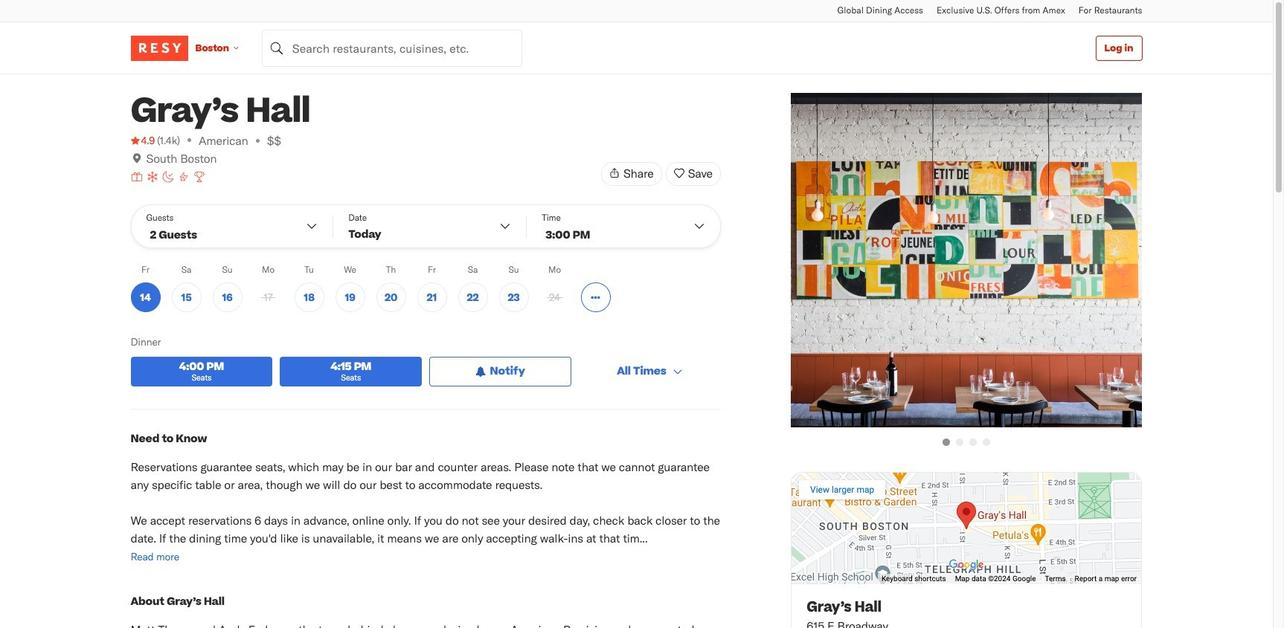 Task type: locate. For each thing, give the bounding box(es) containing it.
Search restaurants, cuisines, etc. text field
[[262, 29, 522, 67]]

None field
[[262, 29, 522, 67]]



Task type: describe. For each thing, give the bounding box(es) containing it.
4.9 out of 5 stars image
[[131, 133, 155, 148]]



Task type: vqa. For each thing, say whether or not it's contained in the screenshot.
4.6 out of 5 stars icon
no



